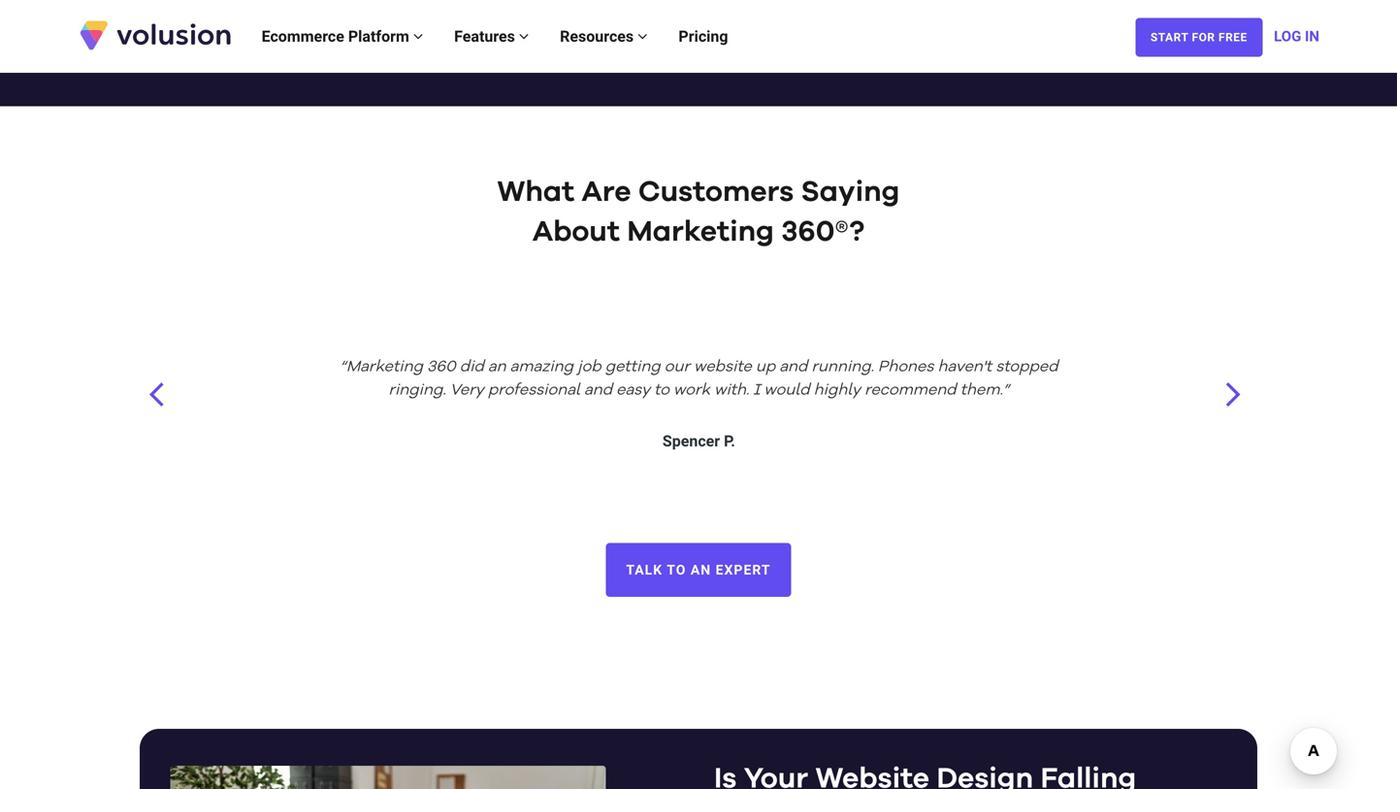 Task type: vqa. For each thing, say whether or not it's contained in the screenshot.
Very
yes



Task type: describe. For each thing, give the bounding box(es) containing it.
customers
[[639, 178, 794, 207]]

very
[[450, 383, 484, 398]]

website
[[694, 359, 752, 375]]

for
[[1192, 31, 1216, 44]]

arrow_forward_ios
[[1219, 380, 1248, 409]]

what are customers saying about marketing 360®?
[[497, 178, 900, 247]]

stopped
[[996, 359, 1059, 375]]

work
[[674, 383, 711, 398]]

platform
[[348, 27, 409, 46]]

angle down image for features
[[519, 29, 529, 44]]

ecommerce platform
[[262, 27, 413, 46]]

ringing.
[[389, 383, 446, 398]]

job
[[578, 359, 601, 375]]

running.
[[812, 359, 874, 375]]

ecommerce
[[262, 27, 344, 46]]

what
[[497, 178, 575, 207]]

1 vertical spatial an
[[691, 562, 712, 578]]

expert
[[716, 562, 771, 578]]

with.
[[715, 383, 750, 398]]

spencer p. option
[[318, 252, 1081, 543]]

volusion logo image
[[78, 19, 233, 52]]

recommend
[[865, 383, 957, 398]]

professional
[[488, 383, 580, 398]]

start
[[1151, 31, 1189, 44]]

marketing 360 did an amazing job getting our website up and running. phones haven't stopped ringing. very professional and easy to work with. i would highly recommend them.
[[346, 359, 1059, 398]]

spencer
[[663, 432, 720, 450]]

up
[[756, 359, 776, 375]]

saying
[[801, 178, 900, 207]]

free
[[1219, 31, 1248, 44]]

0 vertical spatial and
[[780, 359, 808, 375]]

talk to an expert
[[626, 562, 771, 578]]

about
[[533, 217, 620, 247]]

haven't
[[938, 359, 992, 375]]

are
[[582, 178, 631, 207]]

arrow_back_ios
[[149, 380, 179, 409]]

to inside talk to an expert link
[[667, 562, 687, 578]]

angle down image
[[413, 29, 423, 44]]

resources link
[[545, 7, 663, 66]]

would
[[764, 383, 810, 398]]

360
[[427, 359, 456, 375]]

business check image
[[155, 751, 621, 789]]

angle down image for resources
[[638, 29, 648, 44]]

start for free link
[[1136, 18, 1263, 57]]



Task type: locate. For each thing, give the bounding box(es) containing it.
log
[[1275, 28, 1302, 45]]

and down "job"
[[584, 383, 613, 398]]

spencer p.
[[663, 432, 736, 450]]

1 horizontal spatial marketing
[[627, 217, 774, 247]]

1 horizontal spatial an
[[691, 562, 712, 578]]

talk
[[626, 562, 663, 578]]

1 vertical spatial marketing
[[346, 359, 423, 375]]

ecommerce platform link
[[246, 7, 439, 66]]

0 vertical spatial marketing
[[627, 217, 774, 247]]

1 angle down image from the left
[[519, 29, 529, 44]]

an
[[488, 359, 506, 375], [691, 562, 712, 578]]

0 horizontal spatial marketing
[[346, 359, 423, 375]]

angle down image left the pricing
[[638, 29, 648, 44]]

them.
[[961, 383, 1003, 398]]

0 horizontal spatial an
[[488, 359, 506, 375]]

marketing inside the marketing 360 did an amazing job getting our website up and running. phones haven't stopped ringing. very professional and easy to work with. i would highly recommend them.
[[346, 359, 423, 375]]

an left expert
[[691, 562, 712, 578]]

and up would
[[780, 359, 808, 375]]

getting
[[605, 359, 661, 375]]

0 vertical spatial to
[[654, 383, 670, 398]]

1 vertical spatial and
[[584, 383, 613, 398]]

to
[[654, 383, 670, 398], [667, 562, 687, 578]]

our
[[665, 359, 690, 375]]

amazing
[[510, 359, 574, 375]]

to inside the marketing 360 did an amazing job getting our website up and running. phones haven't stopped ringing. very professional and easy to work with. i would highly recommend them.
[[654, 383, 670, 398]]

marketing inside what are customers saying about marketing 360®?
[[627, 217, 774, 247]]

360®?
[[782, 217, 865, 247]]

angle down image left resources
[[519, 29, 529, 44]]

marketing up ringing.
[[346, 359, 423, 375]]

log in
[[1275, 28, 1320, 45]]

talk to an expert link
[[606, 543, 791, 597]]

angle down image
[[519, 29, 529, 44], [638, 29, 648, 44]]

easy
[[616, 383, 650, 398]]

0 horizontal spatial angle down image
[[519, 29, 529, 44]]

phones
[[878, 359, 934, 375]]

resources
[[560, 27, 638, 46]]

marketing down customers
[[627, 217, 774, 247]]

2 angle down image from the left
[[638, 29, 648, 44]]

log in link
[[1275, 7, 1320, 66]]

0 vertical spatial an
[[488, 359, 506, 375]]

features
[[454, 27, 519, 46]]

to down our at the top of the page
[[654, 383, 670, 398]]

start for free
[[1151, 31, 1248, 44]]

pricing
[[679, 27, 728, 46]]

p.
[[724, 432, 736, 450]]

i
[[754, 383, 760, 398]]

did
[[460, 359, 484, 375]]

an inside the marketing 360 did an amazing job getting our website up and running. phones haven't stopped ringing. very professional and easy to work with. i would highly recommend them.
[[488, 359, 506, 375]]

highly
[[814, 383, 861, 398]]

1 vertical spatial to
[[667, 562, 687, 578]]

marketing
[[627, 217, 774, 247], [346, 359, 423, 375]]

1 horizontal spatial and
[[780, 359, 808, 375]]

pricing link
[[663, 7, 744, 66]]

angle down image inside features link
[[519, 29, 529, 44]]

and
[[780, 359, 808, 375], [584, 383, 613, 398]]

an right did
[[488, 359, 506, 375]]

in
[[1306, 28, 1320, 45]]

0 horizontal spatial and
[[584, 383, 613, 398]]

angle down image inside resources link
[[638, 29, 648, 44]]

features link
[[439, 7, 545, 66]]

to right 'talk'
[[667, 562, 687, 578]]

1 horizontal spatial angle down image
[[638, 29, 648, 44]]



